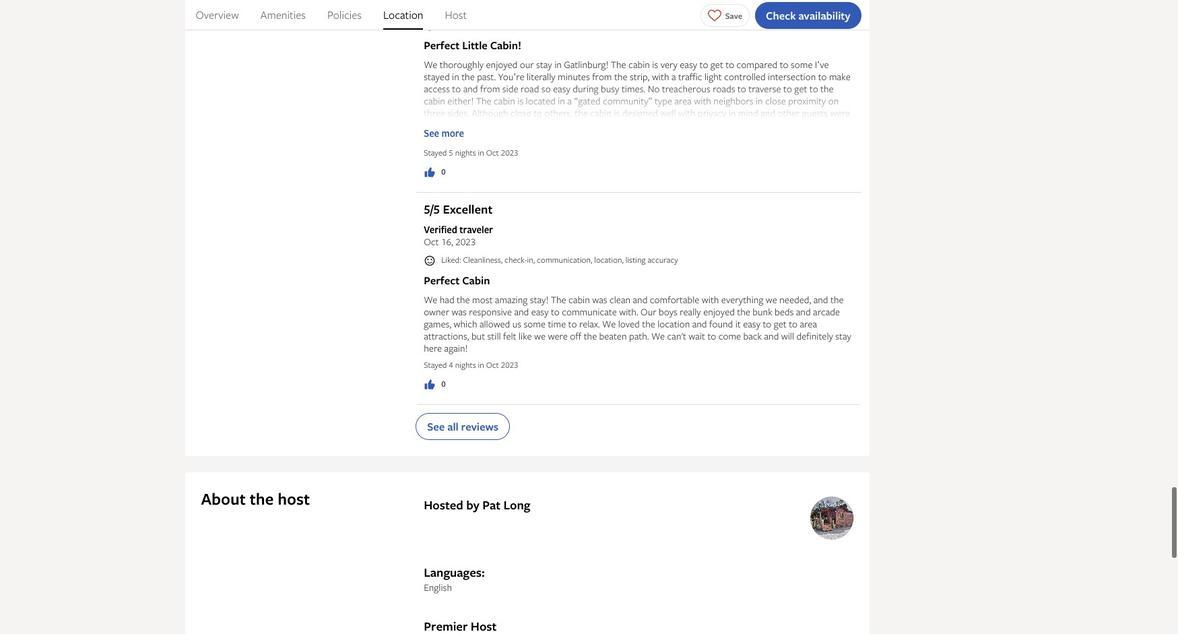 Task type: describe. For each thing, give the bounding box(es) containing it.
1 vertical spatial of
[[772, 155, 780, 168]]

fully
[[578, 131, 594, 144]]

1 vertical spatial details
[[605, 179, 631, 192]]

check- for small image
[[505, 19, 527, 31]]

the right others,
[[575, 106, 588, 119]]

host link
[[445, 0, 467, 30]]

easy right us
[[532, 305, 549, 318]]

amazing inside 'perfect cabin we had the most amazing stay! the cabin was clean and comfortable with everything we needed, and the owner was responsive and easy to communicate with. our boys really enjoyed the bunk beds and arcade games, which allowed us some time to relax. we loved the location and found it easy to get to area attractions, but still felt like we were off the beaten path. we can't wait to come back and will definitely stay here again!'
[[495, 293, 528, 306]]

back
[[744, 329, 762, 342]]

definitely inside 'perfect cabin we had the most amazing stay! the cabin was clean and comfortable with everything we needed, and the owner was responsive and easy to communicate with. our boys really enjoyed the bunk beds and arcade games, which allowed us some time to relax. we loved the location and found it easy to get to area attractions, but still felt like we were off the beaten path. we can't wait to come back and will definitely stay here again!'
[[797, 329, 834, 342]]

and right needed, at the top right of page
[[814, 293, 829, 306]]

stay inside 'perfect cabin we had the most amazing stay! the cabin was clean and comfortable with everything we needed, and the owner was responsive and easy to communicate with. our boys really enjoyed the bunk beds and arcade games, which allowed us some time to relax. we loved the location and found it easy to get to area attractions, but still felt like we were off the beaten path. we can't wait to come back and will definitely stay here again!'
[[836, 329, 852, 342]]

overall,
[[451, 191, 481, 204]]

was right owner
[[452, 305, 467, 318]]

perfect little cabin!
[[424, 38, 522, 53]]

no
[[648, 82, 660, 95]]

2 horizontal spatial is
[[653, 58, 659, 71]]

to right stay!
[[551, 305, 560, 318]]

4
[[449, 359, 453, 370]]

the up the pressure
[[767, 119, 781, 131]]

easy right "so"
[[553, 82, 571, 95]]

0 vertical spatial our
[[520, 58, 534, 71]]

the right either!
[[476, 94, 492, 107]]

save button
[[701, 4, 750, 27]]

1 horizontal spatial even
[[524, 167, 543, 180]]

the left couch.
[[499, 179, 512, 192]]

a down other
[[782, 131, 786, 144]]

this right set
[[699, 179, 713, 192]]

hot
[[463, 131, 477, 144]]

the left lamp
[[546, 143, 559, 156]]

enjoyed inside 'perfect cabin we had the most amazing stay! the cabin was clean and comfortable with everything we needed, and the owner was responsive and easy to communicate with. our boys really enjoyed the bunk beds and arcade games, which allowed us some time to relax. we loved the location and found it easy to get to area attractions, but still felt like we were off the beaten path. we can't wait to come back and will definitely stay here again!'
[[704, 305, 735, 318]]

owner
[[424, 305, 450, 318]]

the left strip,
[[611, 58, 627, 71]]

0 vertical spatial of
[[757, 119, 765, 131]]

and left there
[[466, 167, 481, 180]]

others,
[[545, 106, 573, 119]]

like inside 'perfect cabin we had the most amazing stay! the cabin was clean and comfortable with everything we needed, and the owner was responsive and easy to communicate with. our boys really enjoyed the bunk beds and arcade games, which allowed us some time to relax. we loved the location and found it easy to get to area attractions, but still felt like we were off the beaten path. we can't wait to come back and will definitely stay here again!'
[[519, 329, 532, 342]]

great
[[764, 179, 787, 192]]

recommend
[[645, 191, 694, 204]]

to right time
[[569, 317, 577, 330]]

1 horizontal spatial close
[[766, 94, 786, 107]]

amazing inside we thoroughly enjoyed our stay in gatlinburg! the cabin is very easy to get to compared to some i've stayed in the past. you're literally minutes from the strip, with a traffic light controlled intersection to make access to and from side road so easy during busy times. no treacherous roads to traverse to get to the cabin either! the cabin is located in a "gated community" type area with neighbors in close proximity on three sides. although close to others, the cabin is designed well with privacy in mind and other guests were courteous and friendly and we didn't have any disturbances. we loved the features of the cabin including the great hot tub, in suite soaking tub, fully equipped kitchen, and the arcade games were a welcomed addition! we also appreciated the little details that made the cabin great! the water pressure was amazing in all fixtures, even the switch for a lamp was on a hook where it was accessible instead of hidden behind the stand, and there was even a power strip on the end table to facilitate a laptop or phone charger instead of hunting around the couch. we found little details like those to set this place apart. great attention to detail! overall, we really enjoyed our stay and definitely recommend this cabin to any couple looking for a romantic getaway!
[[815, 143, 847, 156]]

to up guests
[[810, 82, 819, 95]]

1 vertical spatial stay
[[571, 191, 587, 204]]

to right access
[[453, 82, 461, 95]]

beds
[[775, 305, 794, 318]]

traverse
[[749, 82, 782, 95]]

was up charger
[[797, 143, 812, 156]]

by
[[467, 496, 480, 513]]

see more
[[424, 127, 464, 140]]

see all reviews button
[[416, 413, 510, 440]]

see for see more
[[424, 127, 440, 140]]

to up the treacherous
[[700, 58, 709, 71]]

and left stay!
[[515, 305, 529, 318]]

treacherous
[[662, 82, 711, 95]]

cabin down the proximity
[[783, 119, 804, 131]]

listing for small image
[[626, 19, 646, 31]]

1 vertical spatial enjoyed
[[521, 191, 552, 204]]

stayed
[[424, 70, 450, 83]]

great!
[[692, 143, 715, 156]]

traffic
[[679, 70, 703, 83]]

we left didn't
[[534, 119, 546, 131]]

0 vertical spatial stay
[[537, 58, 553, 71]]

stayed for stayed 5 nights in oct 2023
[[424, 147, 447, 158]]

in left "gatlinburg!"
[[555, 58, 562, 71]]

access
[[424, 82, 450, 95]]

made
[[628, 143, 650, 156]]

intersection
[[768, 70, 816, 83]]

to right the place
[[737, 191, 746, 204]]

1 horizontal spatial our
[[555, 191, 569, 204]]

strip
[[580, 167, 598, 180]]

designed
[[623, 106, 659, 119]]

traveler
[[460, 223, 493, 236]]

and down strip
[[589, 191, 604, 204]]

we down the 'type'
[[666, 119, 680, 131]]

the left past.
[[462, 70, 475, 83]]

in right fixtures,
[[478, 147, 484, 158]]

reviews
[[461, 419, 499, 434]]

check- for small icon
[[505, 254, 527, 266]]

around
[[468, 179, 496, 192]]

still
[[488, 329, 501, 342]]

strip,
[[630, 70, 650, 83]]

hidden
[[782, 155, 810, 168]]

table
[[646, 167, 666, 180]]

the right had
[[457, 293, 470, 306]]

romantic
[[424, 204, 460, 216]]

in, for small image
[[527, 19, 535, 31]]

the left switch
[[500, 155, 513, 168]]

the left host
[[250, 488, 274, 510]]

like inside we thoroughly enjoyed our stay in gatlinburg! the cabin is very easy to get to compared to some i've stayed in the past. you're literally minutes from the strip, with a traffic light controlled intersection to make access to and from side road so easy during busy times. no treacherous roads to traverse to get to the cabin either! the cabin is located in a "gated community" type area with neighbors in close proximity on three sides. although close to others, the cabin is designed well with privacy in mind and other guests were courteous and friendly and we didn't have any disturbances. we loved the features of the cabin including the great hot tub, in suite soaking tub, fully equipped kitchen, and the arcade games were a welcomed addition! we also appreciated the little details that made the cabin great! the water pressure was amazing in all fixtures, even the switch for a lamp was on a hook where it was accessible instead of hidden behind the stand, and there was even a power strip on the end table to facilitate a laptop or phone charger instead of hunting around the couch. we found little details like those to set this place apart. great attention to detail! overall, we really enjoyed our stay and definitely recommend this cabin to any couple looking for a romantic getaway!
[[633, 179, 647, 192]]

controlled
[[725, 70, 766, 83]]

found inside we thoroughly enjoyed our stay in gatlinburg! the cabin is very easy to get to compared to some i've stayed in the past. you're literally minutes from the strip, with a traffic light controlled intersection to make access to and from side road so easy during busy times. no treacherous roads to traverse to get to the cabin either! the cabin is located in a "gated community" type area with neighbors in close proximity on three sides. although close to others, the cabin is designed well with privacy in mind and other guests were courteous and friendly and we didn't have any disturbances. we loved the features of the cabin including the great hot tub, in suite soaking tub, fully equipped kitchen, and the arcade games were a welcomed addition! we also appreciated the little details that made the cabin great! the water pressure was amazing in all fixtures, even the switch for a lamp was on a hook where it was accessible instead of hidden behind the stand, and there was even a power strip on the end table to facilitate a laptop or phone charger instead of hunting around the couch. we found little details like those to set this place apart. great attention to detail! overall, we really enjoyed our stay and definitely recommend this cabin to any couple looking for a romantic getaway!
[[559, 179, 583, 192]]

check availability button
[[756, 2, 862, 29]]

to right back
[[763, 317, 772, 330]]

and right more
[[468, 119, 482, 131]]

past.
[[477, 70, 496, 83]]

easy right very
[[680, 58, 698, 71]]

perfect cabin we had the most amazing stay! the cabin was clean and comfortable with everything we needed, and the owner was responsive and easy to communicate with. our boys really enjoyed the bunk beds and arcade games, which allowed us some time to relax. we loved the location and found it easy to get to area attractions, but still felt like we were off the beaten path. we can't wait to come back and will definitely stay here again!
[[424, 273, 852, 354]]

nov 1, 2023
[[424, 0, 472, 13]]

time
[[548, 317, 566, 330]]

either!
[[448, 94, 474, 107]]

attention
[[789, 179, 826, 192]]

2023 inside 5/5 excellent verified traveler oct 16, 2023
[[456, 235, 476, 248]]

communication, for small icon
[[537, 254, 593, 266]]

soaking
[[528, 131, 558, 144]]

the left end
[[613, 167, 626, 180]]

set
[[685, 179, 697, 192]]

we left can't
[[652, 329, 665, 342]]

but
[[472, 329, 485, 342]]

we right overall,
[[484, 191, 495, 204]]

sides.
[[448, 106, 470, 119]]

host profile image image
[[811, 496, 854, 540]]

stay!
[[530, 293, 549, 306]]

a left traffic
[[672, 70, 676, 83]]

1 horizontal spatial were
[[760, 131, 779, 144]]

save
[[726, 10, 743, 21]]

in right "so"
[[558, 94, 565, 107]]

to right attention
[[828, 179, 837, 192]]

with left roads at the right top
[[695, 94, 712, 107]]

communicate
[[562, 305, 617, 318]]

kitchen,
[[636, 131, 668, 144]]

long
[[504, 496, 531, 513]]

place
[[716, 179, 737, 192]]

the left features
[[706, 119, 719, 131]]

cabin down stayed
[[424, 94, 445, 107]]

stayed 4 nights in oct 2023
[[424, 359, 519, 370]]

and right 'beds' on the right
[[797, 305, 811, 318]]

neighbors
[[714, 94, 754, 107]]

0 vertical spatial details
[[581, 143, 607, 156]]

2023 down felt
[[501, 359, 519, 370]]

in right stayed
[[452, 70, 460, 83]]

you're
[[498, 70, 525, 83]]

arcade inside we thoroughly enjoyed our stay in gatlinburg! the cabin is very easy to get to compared to some i've stayed in the past. you're literally minutes from the strip, with a traffic light controlled intersection to make access to and from side road so easy during busy times. no treacherous roads to traverse to get to the cabin either! the cabin is located in a "gated community" type area with neighbors in close proximity on three sides. although close to others, the cabin is designed well with privacy in mind and other guests were courteous and friendly and we didn't have any disturbances. we loved the features of the cabin including the great hot tub, in suite soaking tub, fully equipped kitchen, and the arcade games were a welcomed addition! we also appreciated the little details that made the cabin great! the water pressure was amazing in all fixtures, even the switch for a lamp was on a hook where it was accessible instead of hidden behind the stand, and there was even a power strip on the end table to facilitate a laptop or phone charger instead of hunting around the couch. we found little details like those to set this place apart. great attention to detail! overall, we really enjoyed our stay and definitely recommend this cabin to any couple looking for a romantic getaway!
[[702, 131, 729, 144]]

or
[[750, 167, 759, 180]]

in left 5
[[424, 155, 431, 168]]

1 horizontal spatial any
[[748, 191, 762, 204]]

the left strip,
[[615, 70, 628, 83]]

1 horizontal spatial is
[[614, 106, 620, 119]]

it inside 'perfect cabin we had the most amazing stay! the cabin was clean and comfortable with everything we needed, and the owner was responsive and easy to communicate with. our boys really enjoyed the bunk beds and arcade games, which allowed us some time to relax. we loved the location and found it easy to get to area attractions, but still felt like we were off the beaten path. we can't wait to come back and will definitely stay here again!'
[[736, 317, 741, 330]]

this down facilitate
[[697, 191, 711, 204]]

accessible
[[698, 155, 738, 168]]

roads
[[713, 82, 736, 95]]

1 horizontal spatial instead
[[822, 167, 851, 180]]

a left "gated
[[568, 94, 572, 107]]

loved inside we thoroughly enjoyed our stay in gatlinburg! the cabin is very easy to get to compared to some i've stayed in the past. you're literally minutes from the strip, with a traffic light controlled intersection to make access to and from side road so easy during busy times. no treacherous roads to traverse to get to the cabin either! the cabin is located in a "gated community" type area with neighbors in close proximity on three sides. although close to others, the cabin is designed well with privacy in mind and other guests were courteous and friendly and we didn't have any disturbances. we loved the features of the cabin including the great hot tub, in suite soaking tub, fully equipped kitchen, and the arcade games were a welcomed addition! we also appreciated the little details that made the cabin great! the water pressure was amazing in all fixtures, even the switch for a lamp was on a hook where it was accessible instead of hidden behind the stand, and there was even a power strip on the end table to facilitate a laptop or phone charger instead of hunting around the couch. we found little details like those to set this place apart. great attention to detail! overall, we really enjoyed our stay and definitely recommend this cabin to any couple looking for a romantic getaway!
[[682, 119, 704, 131]]

we left had
[[424, 293, 438, 306]]

to right traverse
[[784, 82, 793, 95]]

0 horizontal spatial even
[[478, 155, 497, 168]]

laptop
[[722, 167, 748, 180]]

location
[[658, 317, 690, 330]]

the left stand,
[[424, 167, 437, 180]]

a right looking
[[839, 191, 844, 204]]

to right compared
[[780, 58, 789, 71]]

in left mind
[[729, 106, 736, 119]]

gatlinburg!
[[564, 58, 609, 71]]

cabin up times.
[[629, 58, 650, 71]]

the left the 'boys'
[[643, 317, 656, 330]]

games,
[[424, 317, 452, 330]]

a left the power
[[545, 167, 550, 180]]

compared
[[737, 58, 778, 71]]

overview link
[[196, 0, 239, 30]]

equipped
[[596, 131, 634, 144]]

we up access
[[424, 58, 438, 71]]

2 vertical spatial of
[[424, 179, 432, 192]]

get for thoroughly
[[795, 82, 808, 95]]

1 vertical spatial for
[[825, 191, 837, 204]]

very
[[661, 58, 678, 71]]

stayed for stayed 4 nights in oct 2023
[[424, 359, 447, 370]]

liked: for small image
[[442, 19, 461, 31]]

a left the laptop at the right top of the page
[[716, 167, 720, 180]]

and up appreciated
[[517, 119, 532, 131]]

we right couch.
[[543, 179, 557, 192]]

really inside 'perfect cabin we had the most amazing stay! the cabin was clean and comfortable with everything we needed, and the owner was responsive and easy to communicate with. our boys really enjoyed the bunk beds and arcade games, which allowed us some time to relax. we loved the location and found it easy to get to area attractions, but still felt like we were off the beaten path. we can't wait to come back and will definitely stay here again!'
[[680, 305, 701, 318]]

some inside we thoroughly enjoyed our stay in gatlinburg! the cabin is very easy to get to compared to some i've stayed in the past. you're literally minutes from the strip, with a traffic light controlled intersection to make access to and from side road so easy during busy times. no treacherous roads to traverse to get to the cabin either! the cabin is located in a "gated community" type area with neighbors in close proximity on three sides. although close to others, the cabin is designed well with privacy in mind and other guests were courteous and friendly and we didn't have any disturbances. we loved the features of the cabin including the great hot tub, in suite soaking tub, fully equipped kitchen, and the arcade games were a welcomed addition! we also appreciated the little details that made the cabin great! the water pressure was amazing in all fixtures, even the switch for a lamp was on a hook where it was accessible instead of hidden behind the stand, and there was even a power strip on the end table to facilitate a laptop or phone charger instead of hunting around the couch. we found little details like those to set this place apart. great attention to detail! overall, we really enjoyed our stay and definitely recommend this cabin to any couple looking for a romantic getaway!
[[791, 58, 813, 71]]

was right lamp
[[586, 155, 601, 168]]

the left water
[[717, 143, 733, 156]]

amenities
[[261, 7, 306, 22]]

to right table
[[668, 167, 677, 180]]

2023 down suite
[[501, 147, 519, 158]]

accuracy for small icon
[[648, 254, 679, 266]]

liked: cleanliness, check-in, communication, location, listing accuracy for small image
[[442, 19, 679, 31]]

was left clean
[[593, 293, 608, 306]]

in, for small icon
[[527, 254, 535, 266]]

there
[[483, 167, 504, 180]]

we left also
[[462, 143, 476, 156]]

really inside we thoroughly enjoyed our stay in gatlinburg! the cabin is very easy to get to compared to some i've stayed in the past. you're literally minutes from the strip, with a traffic light controlled intersection to make access to and from side road so easy during busy times. no treacherous roads to traverse to get to the cabin either! the cabin is located in a "gated community" type area with neighbors in close proximity on three sides. although close to others, the cabin is designed well with privacy in mind and other guests were courteous and friendly and we didn't have any disturbances. we loved the features of the cabin including the great hot tub, in suite soaking tub, fully equipped kitchen, and the arcade games were a welcomed addition! we also appreciated the little details that made the cabin great! the water pressure was amazing in all fixtures, even the switch for a lamp was on a hook where it was accessible instead of hidden behind the stand, and there was even a power strip on the end table to facilitate a laptop or phone charger instead of hunting around the couch. we found little details like those to set this place apart. great attention to detail! overall, we really enjoyed our stay and definitely recommend this cabin to any couple looking for a romantic getaway!
[[497, 191, 518, 204]]

1 horizontal spatial from
[[593, 70, 612, 83]]

see all reviews
[[427, 419, 499, 434]]

loved inside 'perfect cabin we had the most amazing stay! the cabin was clean and comfortable with everything we needed, and the owner was responsive and easy to communicate with. our boys really enjoyed the bunk beds and arcade games, which allowed us some time to relax. we loved the location and found it easy to get to area attractions, but still felt like we were off the beaten path. we can't wait to come back and will definitely stay here again!'
[[619, 317, 640, 330]]

friendly
[[485, 119, 515, 131]]

to right light on the right top
[[726, 58, 735, 71]]

accuracy for small image
[[648, 19, 679, 31]]

three
[[424, 106, 446, 119]]

get for cabin
[[774, 317, 787, 330]]

about the host
[[201, 488, 310, 510]]

needed,
[[780, 293, 812, 306]]

medium image for stayed 4 nights in oct 2023
[[424, 379, 436, 391]]

little
[[463, 38, 488, 53]]

oct for excellent
[[424, 235, 439, 248]]

proximity
[[789, 94, 827, 107]]

literally
[[527, 70, 556, 83]]

bunk
[[753, 305, 773, 318]]

0 horizontal spatial instead
[[740, 155, 769, 168]]

switch
[[515, 155, 541, 168]]

to left make
[[819, 70, 827, 83]]

all inside we thoroughly enjoyed our stay in gatlinburg! the cabin is very easy to get to compared to some i've stayed in the past. you're literally minutes from the strip, with a traffic light controlled intersection to make access to and from side road so easy during busy times. no treacherous roads to traverse to get to the cabin either! the cabin is located in a "gated community" type area with neighbors in close proximity on three sides. although close to others, the cabin is designed well with privacy in mind and other guests were courteous and friendly and we didn't have any disturbances. we loved the features of the cabin including the great hot tub, in suite soaking tub, fully equipped kitchen, and the arcade games were a welcomed addition! we also appreciated the little details that made the cabin great! the water pressure was amazing in all fixtures, even the switch for a lamp was on a hook where it was accessible instead of hidden behind the stand, and there was even a power strip on the end table to facilitate a laptop or phone charger instead of hunting around the couch. we found little details like those to set this place apart. great attention to detail! overall, we really enjoyed our stay and definitely recommend this cabin to any couple looking for a romantic getaway!
[[434, 155, 442, 168]]

small image
[[424, 254, 436, 267]]

located
[[526, 94, 556, 107]]

0 horizontal spatial little
[[561, 143, 579, 156]]

arcade inside 'perfect cabin we had the most amazing stay! the cabin was clean and comfortable with everything we needed, and the owner was responsive and easy to communicate with. our boys really enjoyed the bunk beds and arcade games, which allowed us some time to relax. we loved the location and found it easy to get to area attractions, but still felt like we were off the beaten path. we can't wait to come back and will definitely stay here again!'
[[814, 305, 841, 318]]

the left bunk
[[738, 305, 751, 318]]

cabin up friendly
[[494, 94, 516, 107]]

english
[[424, 581, 452, 594]]

to right roads at the right top
[[738, 82, 747, 95]]



Task type: locate. For each thing, give the bounding box(es) containing it.
with right well
[[679, 106, 696, 119]]

cabin inside 'perfect cabin we had the most amazing stay! the cabin was clean and comfortable with everything we needed, and the owner was responsive and easy to communicate with. our boys really enjoyed the bunk beds and arcade games, which allowed us some time to relax. we loved the location and found it easy to get to area attractions, but still felt like we were off the beaten path. we can't wait to come back and will definitely stay here again!'
[[569, 293, 590, 306]]

we
[[424, 58, 438, 71], [666, 119, 680, 131], [462, 143, 476, 156], [543, 179, 557, 192], [424, 293, 438, 306], [603, 317, 616, 330], [652, 329, 665, 342]]

languages:
[[424, 564, 485, 581]]

0 vertical spatial see
[[424, 127, 440, 140]]

0 vertical spatial all
[[434, 155, 442, 168]]

little
[[561, 143, 579, 156], [585, 179, 603, 192]]

like
[[633, 179, 647, 192], [519, 329, 532, 342]]

other
[[778, 106, 800, 119]]

attractions,
[[424, 329, 469, 342]]

2 0 button from the top
[[424, 378, 446, 391]]

2 in, from the top
[[527, 254, 535, 266]]

suite
[[506, 131, 525, 144]]

welcomed
[[789, 131, 830, 144]]

0 button
[[424, 166, 446, 179], [424, 378, 446, 391]]

1 vertical spatial in,
[[527, 254, 535, 266]]

even down appreciated
[[524, 167, 543, 180]]

0 vertical spatial for
[[543, 155, 555, 168]]

nights for 5
[[455, 147, 476, 158]]

0 horizontal spatial close
[[511, 106, 532, 119]]

2 stayed from the top
[[424, 359, 447, 370]]

1 vertical spatial communication,
[[537, 254, 593, 266]]

loved left "our"
[[619, 317, 640, 330]]

1 horizontal spatial really
[[680, 305, 701, 318]]

listing up strip,
[[626, 19, 646, 31]]

1 vertical spatial check-
[[505, 254, 527, 266]]

all left 5
[[434, 155, 442, 168]]

list
[[185, 0, 870, 30]]

1 horizontal spatial for
[[825, 191, 837, 204]]

1 vertical spatial liked: cleanliness, check-in, communication, location, listing accuracy
[[442, 254, 679, 266]]

1 vertical spatial it
[[736, 317, 741, 330]]

1 horizontal spatial some
[[791, 58, 813, 71]]

arcade
[[702, 131, 729, 144], [814, 305, 841, 318]]

stay down strip
[[571, 191, 587, 204]]

communication, for small image
[[537, 19, 593, 31]]

medium image
[[424, 166, 436, 179], [424, 379, 436, 391]]

and right clean
[[633, 293, 648, 306]]

we left needed, at the top right of page
[[766, 293, 778, 306]]

0 horizontal spatial our
[[520, 58, 534, 71]]

stay
[[537, 58, 553, 71], [571, 191, 587, 204], [836, 329, 852, 342]]

during
[[573, 82, 599, 95]]

1 vertical spatial like
[[519, 329, 532, 342]]

1 horizontal spatial definitely
[[797, 329, 834, 342]]

host
[[278, 488, 310, 510]]

in, up stay!
[[527, 254, 535, 266]]

the down i've
[[821, 82, 834, 95]]

side
[[503, 82, 519, 95]]

0 button down the here
[[424, 378, 446, 391]]

0 vertical spatial communication,
[[537, 19, 593, 31]]

loved up great!
[[682, 119, 704, 131]]

policies link
[[328, 0, 362, 30]]

1 vertical spatial stayed
[[424, 359, 447, 370]]

didn't
[[548, 119, 571, 131]]

1 horizontal spatial found
[[710, 317, 734, 330]]

nights for 4
[[455, 359, 476, 370]]

location, up clean
[[595, 254, 624, 266]]

location link
[[384, 0, 424, 30]]

close down intersection
[[766, 94, 786, 107]]

1 cleanliness, from the top
[[463, 19, 503, 31]]

1 vertical spatial our
[[555, 191, 569, 204]]

arcade up accessible
[[702, 131, 729, 144]]

0 horizontal spatial were
[[548, 329, 568, 342]]

1 in, from the top
[[527, 19, 535, 31]]

0 horizontal spatial is
[[518, 94, 524, 107]]

0 horizontal spatial from
[[481, 82, 500, 95]]

enjoyed down the power
[[521, 191, 552, 204]]

1 vertical spatial were
[[760, 131, 779, 144]]

listing up clean
[[626, 254, 646, 266]]

1 vertical spatial get
[[795, 82, 808, 95]]

well
[[661, 106, 676, 119]]

see more button
[[424, 127, 854, 140]]

perfect up had
[[424, 273, 460, 288]]

location, for small image
[[595, 19, 624, 31]]

0 horizontal spatial like
[[519, 329, 532, 342]]

were
[[831, 106, 851, 119], [760, 131, 779, 144], [548, 329, 568, 342]]

we right relax.
[[603, 317, 616, 330]]

0 horizontal spatial really
[[497, 191, 518, 204]]

our up road
[[520, 58, 534, 71]]

0 vertical spatial found
[[559, 179, 583, 192]]

any right have
[[595, 119, 608, 131]]

1,
[[443, 0, 450, 13]]

oct down still
[[486, 359, 499, 370]]

0 vertical spatial cleanliness,
[[463, 19, 503, 31]]

listing for small icon
[[626, 254, 646, 266]]

location, for small icon
[[595, 254, 624, 266]]

0 button for stayed 4 nights in oct 2023
[[424, 378, 446, 391]]

0 horizontal spatial found
[[559, 179, 583, 192]]

instead
[[740, 155, 769, 168], [822, 167, 851, 180]]

0 vertical spatial any
[[595, 119, 608, 131]]

0 up hunting
[[442, 166, 446, 177]]

fixtures,
[[445, 155, 476, 168]]

on
[[829, 94, 839, 107], [603, 155, 614, 168], [600, 167, 611, 180]]

amazing up us
[[495, 293, 528, 306]]

nights right 4
[[455, 359, 476, 370]]

0 vertical spatial little
[[561, 143, 579, 156]]

although
[[472, 106, 509, 119]]

of left hunting
[[424, 179, 432, 192]]

see inside see all reviews button
[[427, 419, 445, 434]]

1 vertical spatial accuracy
[[648, 254, 679, 266]]

small image
[[424, 20, 436, 32]]

excellent
[[443, 201, 493, 218]]

2 perfect from the top
[[424, 273, 460, 288]]

phone
[[762, 167, 787, 180]]

0 vertical spatial accuracy
[[648, 19, 679, 31]]

to left others,
[[534, 106, 543, 119]]

1 horizontal spatial enjoyed
[[521, 191, 552, 204]]

perfect inside 'perfect cabin we had the most amazing stay! the cabin was clean and comfortable with everything we needed, and the owner was responsive and easy to communicate with. our boys really enjoyed the bunk beds and arcade games, which allowed us some time to relax. we loved the location and found it easy to get to area attractions, but still felt like we were off the beaten path. we can't wait to come back and will definitely stay here again!'
[[424, 273, 460, 288]]

location,
[[595, 19, 624, 31], [595, 254, 624, 266]]

make
[[830, 70, 851, 83]]

2023 right 16,
[[456, 235, 476, 248]]

hosted
[[424, 496, 464, 513]]

which
[[454, 317, 478, 330]]

of left hidden
[[772, 155, 780, 168]]

1 vertical spatial any
[[748, 191, 762, 204]]

2 listing from the top
[[626, 254, 646, 266]]

0 down stayed 4 nights in oct 2023
[[442, 378, 446, 389]]

to right wait
[[708, 329, 717, 342]]

get up other
[[795, 82, 808, 95]]

1 horizontal spatial like
[[633, 179, 647, 192]]

off
[[570, 329, 582, 342]]

lamp
[[564, 155, 584, 168]]

2 vertical spatial oct
[[486, 359, 499, 370]]

1 vertical spatial found
[[710, 317, 734, 330]]

pat
[[483, 496, 501, 513]]

0 horizontal spatial area
[[675, 94, 692, 107]]

some
[[791, 58, 813, 71], [524, 317, 546, 330]]

0 vertical spatial really
[[497, 191, 518, 204]]

2 horizontal spatial of
[[772, 155, 780, 168]]

with right strip,
[[652, 70, 670, 83]]

from
[[593, 70, 612, 83], [481, 82, 500, 95]]

0 vertical spatial get
[[711, 58, 724, 71]]

2 cleanliness, from the top
[[463, 254, 503, 266]]

0 vertical spatial in,
[[527, 19, 535, 31]]

0 vertical spatial enjoyed
[[486, 58, 518, 71]]

0 horizontal spatial loved
[[619, 317, 640, 330]]

communication, up "gatlinburg!"
[[537, 19, 593, 31]]

a left hook
[[616, 155, 621, 168]]

stayed left 5
[[424, 147, 447, 158]]

0 button for stayed 5 nights in oct 2023
[[424, 166, 446, 179]]

for right looking
[[825, 191, 837, 204]]

0 vertical spatial medium image
[[424, 166, 436, 179]]

see for see all reviews
[[427, 419, 445, 434]]

oct for 4
[[486, 359, 499, 370]]

the
[[611, 58, 627, 71], [476, 94, 492, 107], [717, 143, 733, 156], [551, 293, 567, 306]]

in down but
[[478, 359, 484, 370]]

0 vertical spatial listing
[[626, 19, 646, 31]]

easy right come
[[744, 317, 761, 330]]

with
[[652, 70, 670, 83], [695, 94, 712, 107], [679, 106, 696, 119], [702, 293, 719, 306]]

cleanliness, for small image
[[463, 19, 503, 31]]

1 vertical spatial really
[[680, 305, 701, 318]]

1 horizontal spatial amazing
[[815, 143, 847, 156]]

2 communication, from the top
[[537, 254, 593, 266]]

see
[[424, 127, 440, 140], [427, 419, 445, 434]]

1 vertical spatial all
[[448, 419, 459, 434]]

1 perfect from the top
[[424, 38, 460, 53]]

see left "reviews"
[[427, 419, 445, 434]]

couch.
[[514, 179, 541, 192]]

to down needed, at the top right of page
[[789, 317, 798, 330]]

1 communication, from the top
[[537, 19, 593, 31]]

0 vertical spatial some
[[791, 58, 813, 71]]

liked: cleanliness, check-in, communication, location, listing accuracy for small icon
[[442, 254, 679, 266]]

we thoroughly enjoyed our stay in gatlinburg! the cabin is very easy to get to compared to some i've stayed in the past. you're literally minutes from the strip, with a traffic light controlled intersection to make access to and from side road so easy during busy times. no treacherous roads to traverse to get to the cabin either! the cabin is located in a "gated community" type area with neighbors in close proximity on three sides. although close to others, the cabin is designed well with privacy in mind and other guests were courteous and friendly and we didn't have any disturbances. we loved the features of the cabin including the great hot tub, in suite soaking tub, fully equipped kitchen, and the arcade games were a welcomed addition! we also appreciated the little details that made the cabin great! the water pressure was amazing in all fixtures, even the switch for a lamp was on a hook where it was accessible instead of hidden behind the stand, and there was even a power strip on the end table to facilitate a laptop or phone charger instead of hunting around the couch. we found little details like those to set this place apart. great attention to detail! overall, we really enjoyed our stay and definitely recommend this cabin to any couple looking for a romantic getaway!
[[424, 58, 851, 216]]

cleanliness, up little
[[463, 19, 503, 31]]

oct inside 5/5 excellent verified traveler oct 16, 2023
[[424, 235, 439, 248]]

it right where at the right of page
[[673, 155, 678, 168]]

games
[[732, 131, 757, 144]]

found right wait
[[710, 317, 734, 330]]

list containing overview
[[185, 0, 870, 30]]

2 medium image from the top
[[424, 379, 436, 391]]

0 vertical spatial check-
[[505, 19, 527, 31]]

2 accuracy from the top
[[648, 254, 679, 266]]

0 horizontal spatial enjoyed
[[486, 58, 518, 71]]

0 horizontal spatial some
[[524, 317, 546, 330]]

it inside we thoroughly enjoyed our stay in gatlinburg! the cabin is very easy to get to compared to some i've stayed in the past. you're literally minutes from the strip, with a traffic light controlled intersection to make access to and from side road so easy during busy times. no treacherous roads to traverse to get to the cabin either! the cabin is located in a "gated community" type area with neighbors in close proximity on three sides. although close to others, the cabin is designed well with privacy in mind and other guests were courteous and friendly and we didn't have any disturbances. we loved the features of the cabin including the great hot tub, in suite soaking tub, fully equipped kitchen, and the arcade games were a welcomed addition! we also appreciated the little details that made the cabin great! the water pressure was amazing in all fixtures, even the switch for a lamp was on a hook where it was accessible instead of hidden behind the stand, and there was even a power strip on the end table to facilitate a laptop or phone charger instead of hunting around the couch. we found little details like those to set this place apart. great attention to detail! overall, we really enjoyed our stay and definitely recommend this cabin to any couple looking for a romantic getaway!
[[673, 155, 678, 168]]

0 horizontal spatial tub,
[[479, 131, 494, 144]]

we left time
[[535, 329, 546, 342]]

from right minutes
[[593, 70, 612, 83]]

minutes
[[558, 70, 590, 83]]

and right kitchen,
[[670, 131, 685, 144]]

this
[[699, 179, 713, 192], [697, 191, 711, 204]]

1 horizontal spatial get
[[774, 317, 787, 330]]

in right the neighbors
[[756, 94, 763, 107]]

0 horizontal spatial arcade
[[702, 131, 729, 144]]

some inside 'perfect cabin we had the most amazing stay! the cabin was clean and comfortable with everything we needed, and the owner was responsive and easy to communicate with. our boys really enjoyed the bunk beds and arcade games, which allowed us some time to relax. we loved the location and found it easy to get to area attractions, but still felt like we were off the beaten path. we can't wait to come back and will definitely stay here again!'
[[524, 317, 546, 330]]

1 horizontal spatial of
[[757, 119, 765, 131]]

0 horizontal spatial of
[[424, 179, 432, 192]]

1 accuracy from the top
[[648, 19, 679, 31]]

the right made on the top right of the page
[[652, 143, 666, 156]]

enjoyed up come
[[704, 305, 735, 318]]

2 liked: from the top
[[442, 254, 461, 266]]

1 0 from the top
[[442, 166, 446, 177]]

medium image for stayed 5 nights in oct 2023
[[424, 166, 436, 179]]

1 vertical spatial amazing
[[495, 293, 528, 306]]

stand,
[[440, 167, 463, 180]]

and down the thoroughly
[[464, 82, 478, 95]]

liked: cleanliness, check-in, communication, location, listing accuracy up "gatlinburg!"
[[442, 19, 679, 31]]

policies
[[328, 7, 362, 22]]

1 vertical spatial some
[[524, 317, 546, 330]]

from left side
[[481, 82, 500, 95]]

1 vertical spatial loved
[[619, 317, 640, 330]]

overview
[[196, 7, 239, 22]]

0 horizontal spatial any
[[595, 119, 608, 131]]

16,
[[441, 235, 453, 248]]

2 nights from the top
[[455, 359, 476, 370]]

cabin up relax.
[[569, 293, 590, 306]]

1 horizontal spatial area
[[800, 317, 818, 330]]

1 vertical spatial perfect
[[424, 273, 460, 288]]

0 vertical spatial were
[[831, 106, 851, 119]]

all left "reviews"
[[448, 419, 459, 434]]

like right felt
[[519, 329, 532, 342]]

2023 right 1,
[[452, 0, 472, 13]]

even
[[478, 155, 497, 168], [524, 167, 543, 180]]

including
[[807, 119, 843, 131]]

0 vertical spatial it
[[673, 155, 678, 168]]

power
[[552, 167, 578, 180]]

details down hook
[[605, 179, 631, 192]]

area inside we thoroughly enjoyed our stay in gatlinburg! the cabin is very easy to get to compared to some i've stayed in the past. you're literally minutes from the strip, with a traffic light controlled intersection to make access to and from side road so easy during busy times. no treacherous roads to traverse to get to the cabin either! the cabin is located in a "gated community" type area with neighbors in close proximity on three sides. although close to others, the cabin is designed well with privacy in mind and other guests were courteous and friendly and we didn't have any disturbances. we loved the features of the cabin including the great hot tub, in suite soaking tub, fully equipped kitchen, and the arcade games were a welcomed addition! we also appreciated the little details that made the cabin great! the water pressure was amazing in all fixtures, even the switch for a lamp was on a hook where it was accessible instead of hidden behind the stand, and there was even a power strip on the end table to facilitate a laptop or phone charger instead of hunting around the couch. we found little details like those to set this place apart. great attention to detail! overall, we really enjoyed our stay and definitely recommend this cabin to any couple looking for a romantic getaway!
[[675, 94, 692, 107]]

1 horizontal spatial little
[[585, 179, 603, 192]]

were inside 'perfect cabin we had the most amazing stay! the cabin was clean and comfortable with everything we needed, and the owner was responsive and easy to communicate with. our boys really enjoyed the bunk beds and arcade games, which allowed us some time to relax. we loved the location and found it easy to get to area attractions, but still felt like we were off the beaten path. we can't wait to come back and will definitely stay here again!'
[[548, 329, 568, 342]]

area right will
[[800, 317, 818, 330]]

busy
[[601, 82, 620, 95]]

0 horizontal spatial amazing
[[495, 293, 528, 306]]

cabin!
[[491, 38, 522, 53]]

area
[[675, 94, 692, 107], [800, 317, 818, 330]]

the inside 'perfect cabin we had the most amazing stay! the cabin was clean and comfortable with everything we needed, and the owner was responsive and easy to communicate with. our boys really enjoyed the bunk beds and arcade games, which allowed us some time to relax. we loved the location and found it easy to get to area attractions, but still felt like we were off the beaten path. we can't wait to come back and will definitely stay here again!'
[[551, 293, 567, 306]]

definitely
[[606, 191, 643, 204], [797, 329, 834, 342]]

us
[[513, 317, 522, 330]]

oct left 16,
[[424, 235, 439, 248]]

cleanliness, for small icon
[[463, 254, 503, 266]]

couple
[[764, 191, 791, 204]]

for right switch
[[543, 155, 555, 168]]

2 horizontal spatial stay
[[836, 329, 852, 342]]

2 location, from the top
[[595, 254, 624, 266]]

so
[[542, 82, 551, 95]]

1 horizontal spatial stay
[[571, 191, 587, 204]]

responsive
[[469, 305, 512, 318]]

any left "couple"
[[748, 191, 762, 204]]

perfect for perfect little cabin!
[[424, 38, 460, 53]]

was up set
[[680, 155, 696, 168]]

and right mind
[[761, 106, 776, 119]]

area inside 'perfect cabin we had the most amazing stay! the cabin was clean and comfortable with everything we needed, and the owner was responsive and easy to communicate with. our boys really enjoyed the bunk beds and arcade games, which allowed us some time to relax. we loved the location and found it easy to get to area attractions, but still felt like we were off the beaten path. we can't wait to come back and will definitely stay here again!'
[[800, 317, 818, 330]]

amenities link
[[261, 0, 306, 30]]

1 horizontal spatial it
[[736, 317, 741, 330]]

oct for 5
[[486, 147, 499, 158]]

1 vertical spatial see
[[427, 419, 445, 434]]

facilitate
[[679, 167, 713, 180]]

everything
[[722, 293, 764, 306]]

and left will
[[765, 329, 779, 342]]

1 0 button from the top
[[424, 166, 446, 179]]

0 for 5
[[442, 166, 446, 177]]

the down privacy
[[687, 131, 700, 144]]

0 vertical spatial nights
[[455, 147, 476, 158]]

with inside 'perfect cabin we had the most amazing stay! the cabin was clean and comfortable with everything we needed, and the owner was responsive and easy to communicate with. our boys really enjoyed the bunk beds and arcade games, which allowed us some time to relax. we loved the location and found it easy to get to area attractions, but still felt like we were off the beaten path. we can't wait to come back and will definitely stay here again!'
[[702, 293, 719, 306]]

1 tub, from the left
[[479, 131, 494, 144]]

thoroughly
[[440, 58, 484, 71]]

perfect
[[424, 38, 460, 53], [424, 273, 460, 288]]

cabin down the laptop at the right top of the page
[[713, 191, 735, 204]]

1 stayed from the top
[[424, 147, 447, 158]]

2 tub, from the left
[[560, 131, 575, 144]]

liked:
[[442, 19, 461, 31], [442, 254, 461, 266]]

2 horizontal spatial were
[[831, 106, 851, 119]]

definitely inside we thoroughly enjoyed our stay in gatlinburg! the cabin is very easy to get to compared to some i've stayed in the past. you're literally minutes from the strip, with a traffic light controlled intersection to make access to and from side road so easy during busy times. no treacherous roads to traverse to get to the cabin either! the cabin is located in a "gated community" type area with neighbors in close proximity on three sides. although close to others, the cabin is designed well with privacy in mind and other guests were courteous and friendly and we didn't have any disturbances. we loved the features of the cabin including the great hot tub, in suite soaking tub, fully equipped kitchen, and the arcade games were a welcomed addition! we also appreciated the little details that made the cabin great! the water pressure was amazing in all fixtures, even the switch for a lamp was on a hook where it was accessible instead of hidden behind the stand, and there was even a power strip on the end table to facilitate a laptop or phone charger instead of hunting around the couch. we found little details like those to set this place apart. great attention to detail! overall, we really enjoyed our stay and definitely recommend this cabin to any couple looking for a romantic getaway!
[[606, 191, 643, 204]]

0 vertical spatial arcade
[[702, 131, 729, 144]]

0 vertical spatial loved
[[682, 119, 704, 131]]

0 horizontal spatial get
[[711, 58, 724, 71]]

0 for 4
[[442, 378, 446, 389]]

host
[[445, 7, 467, 22]]

2 0 from the top
[[442, 378, 446, 389]]

the left great
[[424, 131, 437, 144]]

1 vertical spatial 0 button
[[424, 378, 446, 391]]

all
[[434, 155, 442, 168], [448, 419, 459, 434]]

liked: for small icon
[[442, 254, 461, 266]]

0 vertical spatial 0
[[442, 166, 446, 177]]

wait
[[689, 329, 706, 342]]

2 liked: cleanliness, check-in, communication, location, listing accuracy from the top
[[442, 254, 679, 266]]

cleanliness,
[[463, 19, 503, 31], [463, 254, 503, 266]]

the right needed, at the top right of page
[[831, 293, 844, 306]]

5/5 excellent verified traveler oct 16, 2023
[[424, 201, 493, 248]]

1 location, from the top
[[595, 19, 624, 31]]

tub, right hot
[[479, 131, 494, 144]]

tub, left fully
[[560, 131, 575, 144]]

medium image down the here
[[424, 379, 436, 391]]

and right can't
[[693, 317, 707, 330]]

some right us
[[524, 317, 546, 330]]

0 vertical spatial area
[[675, 94, 692, 107]]

to left set
[[674, 179, 682, 192]]

1 nights from the top
[[455, 147, 476, 158]]

found inside 'perfect cabin we had the most amazing stay! the cabin was clean and comfortable with everything we needed, and the owner was responsive and easy to communicate with. our boys really enjoyed the bunk beds and arcade games, which allowed us some time to relax. we loved the location and found it easy to get to area attractions, but still felt like we were off the beaten path. we can't wait to come back and will definitely stay here again!'
[[710, 317, 734, 330]]

communication,
[[537, 19, 593, 31], [537, 254, 593, 266]]

was right there
[[507, 167, 522, 180]]

2 check- from the top
[[505, 254, 527, 266]]

1 liked: cleanliness, check-in, communication, location, listing accuracy from the top
[[442, 19, 679, 31]]

1 horizontal spatial all
[[448, 419, 459, 434]]

in
[[555, 58, 562, 71], [452, 70, 460, 83], [558, 94, 565, 107], [756, 94, 763, 107], [729, 106, 736, 119], [497, 131, 504, 144], [478, 147, 484, 158], [424, 155, 431, 168], [478, 359, 484, 370]]

1 medium image from the top
[[424, 166, 436, 179]]

0 horizontal spatial for
[[543, 155, 555, 168]]

1 liked: from the top
[[442, 19, 461, 31]]

get inside 'perfect cabin we had the most amazing stay! the cabin was clean and comfortable with everything we needed, and the owner was responsive and easy to communicate with. our boys really enjoyed the bunk beds and arcade games, which allowed us some time to relax. we loved the location and found it easy to get to area attractions, but still felt like we were off the beaten path. we can't wait to come back and will definitely stay here again!'
[[774, 317, 787, 330]]

looking
[[794, 191, 823, 204]]

1 check- from the top
[[505, 19, 527, 31]]

0 vertical spatial like
[[633, 179, 647, 192]]

perfect for perfect cabin we had the most amazing stay! the cabin was clean and comfortable with everything we needed, and the owner was responsive and easy to communicate with. our boys really enjoyed the bunk beds and arcade games, which allowed us some time to relax. we loved the location and found it easy to get to area attractions, but still felt like we were off the beaten path. we can't wait to come back and will definitely stay here again!
[[424, 273, 460, 288]]

1 listing from the top
[[626, 19, 646, 31]]

5
[[449, 147, 453, 158]]

1 horizontal spatial arcade
[[814, 305, 841, 318]]

0 vertical spatial liked:
[[442, 19, 461, 31]]

stayed
[[424, 147, 447, 158], [424, 359, 447, 370]]

all inside button
[[448, 419, 459, 434]]

charger
[[789, 167, 820, 180]]



Task type: vqa. For each thing, say whether or not it's contained in the screenshot.
NEXT MONTH icon
no



